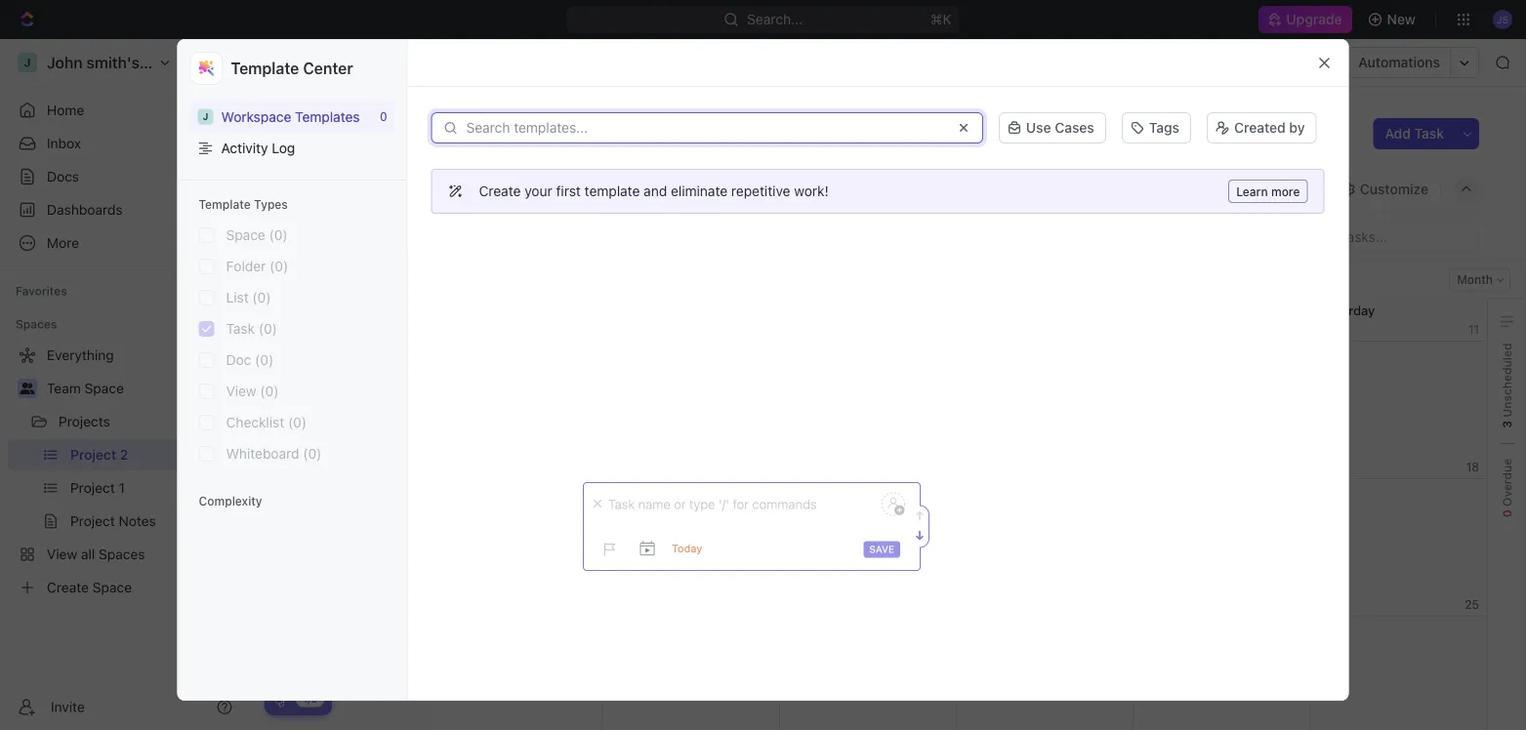 Task type: describe. For each thing, give the bounding box(es) containing it.
19
[[404, 598, 417, 612]]

inbox
[[47, 135, 81, 151]]

dashboards
[[47, 202, 123, 218]]

log
[[272, 140, 295, 156]]

table link
[[546, 176, 584, 203]]

Search tasks... text field
[[1283, 222, 1479, 252]]

template for template center
[[231, 59, 299, 78]]

1/5
[[303, 694, 317, 705]]

set priority element
[[594, 535, 623, 565]]

templates
[[295, 108, 360, 125]]

automations
[[1359, 54, 1441, 70]]

add task
[[1385, 126, 1445, 142]]

sunday
[[259, 303, 304, 318]]

(0) for task (0)
[[259, 321, 277, 337]]

user group image
[[20, 383, 35, 395]]

new
[[1388, 11, 1416, 27]]

create your first template and eliminate repetitive work!
[[479, 183, 829, 199]]

gantt
[[620, 181, 656, 197]]

upgrade link
[[1259, 6, 1352, 33]]

customize
[[1360, 181, 1429, 197]]

hide
[[1295, 181, 1325, 197]]

template center
[[231, 59, 353, 78]]

learn
[[1237, 185, 1268, 198]]

folder
[[226, 258, 266, 275]]

space (0)
[[226, 227, 288, 243]]

0 vertical spatial projects link
[[379, 51, 460, 74]]

3 row from the top
[[249, 617, 1489, 731]]

list (0)
[[226, 290, 271, 306]]

onboarding checklist button image
[[273, 693, 288, 708]]

activity log button
[[190, 132, 395, 164]]

add
[[1385, 126, 1411, 142]]

learn more
[[1237, 185, 1301, 198]]

18
[[1467, 461, 1480, 474]]

view (0)
[[226, 383, 279, 400]]

team space link inside sidebar navigation
[[47, 373, 236, 404]]

today button
[[265, 268, 314, 292]]

0 vertical spatial team
[[285, 54, 319, 70]]

0 vertical spatial team space
[[285, 54, 362, 70]]

18 row
[[249, 342, 1489, 480]]

today inside button
[[273, 273, 306, 287]]

activity
[[221, 140, 268, 156]]

tree inside sidebar navigation
[[8, 340, 240, 604]]

Task na﻿me or type '/' for commands field
[[594, 496, 872, 514]]

automations button
[[1349, 48, 1450, 77]]

row containing 19
[[249, 480, 1489, 617]]

inbox link
[[8, 128, 240, 159]]

docs link
[[8, 161, 240, 192]]

user group image
[[267, 58, 280, 67]]

25
[[1465, 598, 1480, 612]]

⌘k
[[931, 11, 952, 27]]

first
[[556, 183, 581, 199]]

projects for the topmost the projects link
[[403, 54, 455, 70]]

work!
[[794, 183, 829, 199]]

save
[[870, 544, 895, 555]]

board link
[[317, 176, 360, 203]]

(0) for checklist (0)
[[288, 415, 307, 431]]

customize button
[[1335, 176, 1435, 203]]

workspace templates
[[221, 108, 360, 125]]

add task button
[[1374, 118, 1456, 149]]



Task type: vqa. For each thing, say whether or not it's contained in the screenshot.
Option
no



Task type: locate. For each thing, give the bounding box(es) containing it.
favorites
[[16, 284, 67, 298]]

(0) down types
[[269, 227, 288, 243]]

dashboards link
[[8, 194, 240, 226]]

search...
[[747, 11, 803, 27]]

1 vertical spatial projects
[[59, 414, 110, 430]]

0
[[380, 110, 387, 123], [1501, 510, 1514, 518]]

workspace
[[221, 108, 291, 125]]

(0) up whiteboard (0)
[[288, 415, 307, 431]]

0 vertical spatial today
[[273, 273, 306, 287]]

your
[[525, 183, 553, 199]]

task inside button
[[1415, 126, 1445, 142]]

create
[[479, 183, 521, 199]]

task up doc
[[226, 321, 255, 337]]

spaces
[[16, 317, 57, 331]]

1 horizontal spatial team space
[[285, 54, 362, 70]]

table
[[550, 181, 584, 197]]

list inside list link
[[396, 181, 419, 197]]

2 vertical spatial space
[[85, 380, 124, 397]]

template types
[[199, 197, 288, 211]]

board
[[321, 181, 360, 197]]

1 vertical spatial 0
[[1501, 510, 1514, 518]]

0 vertical spatial projects
[[403, 54, 455, 70]]

set priority image
[[594, 535, 623, 565]]

upgrade
[[1287, 11, 1343, 27]]

0 horizontal spatial team space link
[[47, 373, 236, 404]]

1 row from the top
[[249, 204, 1489, 342]]

(0) down the folder (0) at the left of page
[[252, 290, 271, 306]]

list for list (0)
[[226, 290, 249, 306]]

today down task na﻿me or type '/' for commands 'field'
[[672, 543, 703, 555]]

0 vertical spatial space
[[323, 54, 362, 70]]

tree
[[8, 340, 240, 604]]

0 horizontal spatial projects
[[59, 414, 110, 430]]

1 vertical spatial list
[[226, 290, 249, 306]]

list
[[396, 181, 419, 197], [226, 290, 249, 306]]

center
[[303, 59, 353, 78]]

0 horizontal spatial team space
[[47, 380, 124, 397]]

0 horizontal spatial list
[[226, 290, 249, 306]]

3
[[1501, 421, 1514, 429]]

project
[[296, 117, 384, 149]]

team
[[285, 54, 319, 70], [47, 380, 81, 397]]

overdue
[[1501, 459, 1514, 510]]

1 horizontal spatial space
[[226, 227, 265, 243]]

team space right user group image
[[47, 380, 124, 397]]

task right add at the top right
[[1415, 126, 1445, 142]]

today up 'sunday'
[[273, 273, 306, 287]]

(0) right folder
[[270, 258, 288, 275]]

space up templates
[[323, 54, 362, 70]]

space
[[323, 54, 362, 70], [226, 227, 265, 243], [85, 380, 124, 397]]

checklist (0)
[[226, 415, 307, 431]]

view
[[226, 383, 257, 400]]

1 horizontal spatial team
[[285, 54, 319, 70]]

grid
[[248, 37, 1489, 731]]

checklist
[[226, 415, 284, 431]]

0 left 2 on the top of the page
[[380, 110, 387, 123]]

0 horizontal spatial team
[[47, 380, 81, 397]]

eliminate
[[671, 183, 728, 199]]

calendar link
[[451, 176, 513, 203]]

tree containing team space
[[8, 340, 240, 604]]

folder (0)
[[226, 258, 288, 275]]

template up workspace
[[231, 59, 299, 78]]

template up space (0)
[[199, 197, 251, 211]]

and
[[644, 183, 667, 199]]

list for list
[[396, 181, 419, 197]]

1 vertical spatial projects link
[[59, 406, 186, 438]]

task
[[1415, 126, 1445, 142], [226, 321, 255, 337]]

saturday
[[1321, 303, 1376, 318]]

1 horizontal spatial task
[[1415, 126, 1445, 142]]

0 horizontal spatial space
[[85, 380, 124, 397]]

repetitive
[[732, 183, 791, 199]]

0 horizontal spatial projects link
[[59, 406, 186, 438]]

team space link
[[261, 51, 367, 74], [47, 373, 236, 404]]

search
[[1217, 181, 1262, 197]]

(0)
[[269, 227, 288, 243], [270, 258, 288, 275], [252, 290, 271, 306], [259, 321, 277, 337], [255, 352, 274, 368], [260, 383, 279, 400], [288, 415, 307, 431], [303, 446, 322, 462]]

template
[[585, 183, 640, 199]]

0 horizontal spatial 0
[[380, 110, 387, 123]]

today
[[273, 273, 306, 287], [672, 543, 703, 555]]

1 horizontal spatial list
[[396, 181, 419, 197]]

home link
[[8, 95, 240, 126]]

1 vertical spatial team space
[[47, 380, 124, 397]]

1 vertical spatial team space link
[[47, 373, 236, 404]]

whiteboard (0)
[[226, 446, 322, 462]]

cell
[[956, 342, 1134, 479], [1133, 342, 1312, 479], [956, 480, 1134, 616], [1133, 480, 1312, 616]]

1 vertical spatial template
[[199, 197, 251, 211]]

project 2
[[296, 117, 412, 149]]

doc
[[226, 352, 251, 368]]

0 vertical spatial team space link
[[261, 51, 367, 74]]

1 vertical spatial space
[[226, 227, 265, 243]]

today button
[[672, 543, 703, 557]]

(0) for doc (0)
[[255, 352, 274, 368]]

1 horizontal spatial projects
[[403, 54, 455, 70]]

0 vertical spatial list
[[396, 181, 419, 197]]

(0) right view
[[260, 383, 279, 400]]

favorites button
[[8, 279, 75, 303]]

j
[[203, 111, 209, 122]]

task (0)
[[226, 321, 277, 337]]

list down 2 on the top of the page
[[396, 181, 419, 197]]

projects
[[403, 54, 455, 70], [59, 414, 110, 430]]

(0) for view (0)
[[260, 383, 279, 400]]

(0) for space (0)
[[269, 227, 288, 243]]

space down template types
[[226, 227, 265, 243]]

0 vertical spatial 0
[[380, 110, 387, 123]]

template for template types
[[199, 197, 251, 211]]

team space inside sidebar navigation
[[47, 380, 124, 397]]

1 horizontal spatial team space link
[[261, 51, 367, 74]]

team space right user group icon
[[285, 54, 362, 70]]

list down folder
[[226, 290, 249, 306]]

onboarding checklist button element
[[273, 693, 288, 708]]

0 horizontal spatial today
[[273, 273, 306, 287]]

new button
[[1360, 4, 1428, 35]]

space right user group image
[[85, 380, 124, 397]]

team right user group image
[[47, 380, 81, 397]]

0 down the '3'
[[1501, 510, 1514, 518]]

0 horizontal spatial task
[[226, 321, 255, 337]]

activity log
[[221, 140, 295, 156]]

hide button
[[1272, 176, 1331, 203]]

team right user group icon
[[285, 54, 319, 70]]

complexity
[[199, 494, 262, 508]]

projects link inside sidebar navigation
[[59, 406, 186, 438]]

projects inside sidebar navigation
[[59, 414, 110, 430]]

0 vertical spatial template
[[231, 59, 299, 78]]

2 row from the top
[[249, 480, 1489, 617]]

row
[[249, 204, 1489, 342], [249, 480, 1489, 617], [249, 617, 1489, 731]]

gantt link
[[616, 176, 656, 203]]

1 horizontal spatial today
[[672, 543, 703, 555]]

projects link
[[379, 51, 460, 74], [59, 406, 186, 438]]

space inside sidebar navigation
[[85, 380, 124, 397]]

list link
[[392, 176, 419, 203]]

sidebar navigation
[[0, 39, 249, 731]]

(0) right doc
[[255, 352, 274, 368]]

team inside sidebar navigation
[[47, 380, 81, 397]]

home
[[47, 102, 84, 118]]

doc (0)
[[226, 352, 274, 368]]

search button
[[1192, 176, 1268, 203]]

whiteboard
[[226, 446, 299, 462]]

grid containing sunday
[[248, 37, 1489, 731]]

share
[[1291, 54, 1329, 70]]

2 horizontal spatial space
[[323, 54, 362, 70]]

template
[[231, 59, 299, 78], [199, 197, 251, 211]]

Search templates... text field
[[466, 120, 944, 136]]

(0) for folder (0)
[[270, 258, 288, 275]]

(0) for whiteboard (0)
[[303, 446, 322, 462]]

docs
[[47, 168, 79, 185]]

1 horizontal spatial 0
[[1501, 510, 1514, 518]]

unscheduled
[[1501, 343, 1514, 421]]

1 vertical spatial team
[[47, 380, 81, 397]]

(0) down 'sunday'
[[259, 321, 277, 337]]

john smith's workspace, , element
[[198, 109, 213, 124]]

calendar
[[455, 181, 513, 197]]

(0) for list (0)
[[252, 290, 271, 306]]

1 vertical spatial today
[[672, 543, 703, 555]]

0 vertical spatial task
[[1415, 126, 1445, 142]]

(0) right the whiteboard
[[303, 446, 322, 462]]

2
[[390, 117, 406, 149]]

learn more link
[[1229, 180, 1308, 203]]

projects for the projects link within sidebar navigation
[[59, 414, 110, 430]]

1 horizontal spatial projects link
[[379, 51, 460, 74]]

1 vertical spatial task
[[226, 321, 255, 337]]

more
[[1272, 185, 1301, 198]]

types
[[254, 197, 288, 211]]

invite
[[51, 699, 85, 715]]

share button
[[1280, 47, 1341, 78]]



